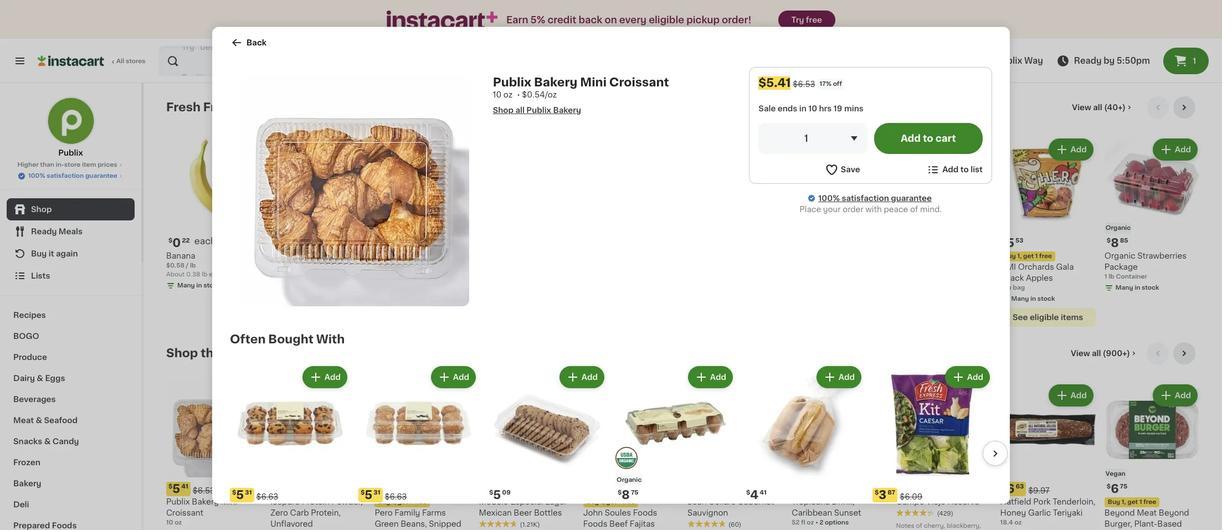 Task type: vqa. For each thing, say whether or not it's contained in the screenshot.
07430
no



Task type: locate. For each thing, give the bounding box(es) containing it.
eligible right every
[[649, 16, 685, 24]]

sale
[[759, 104, 776, 112]]

$17.59 josh cellars cabernet sauvignon
[[688, 487, 774, 517]]

$ for $ 5 41
[[168, 484, 173, 490]]

get down $ 6 75
[[1128, 500, 1139, 506]]

1 horizontal spatial mini
[[580, 76, 607, 88]]

lb right 0.38
[[202, 272, 208, 278]]

$ inside the $ 4 41
[[747, 489, 751, 495]]

1, down $ 6 75
[[1122, 500, 1127, 506]]

1 inside 1 field
[[805, 134, 809, 142]]

try
[[792, 16, 804, 24]]

2 vertical spatial shop
[[166, 348, 198, 359]]

1 vertical spatial shop
[[31, 206, 52, 213]]

publix bakery mini croissant image
[[239, 75, 469, 306]]

mini inside "publix bakery mini croissant 10 oz • $0.54/oz"
[[580, 76, 607, 88]]

0 vertical spatial shop
[[493, 106, 514, 114]]

$ inside $ 8 75
[[618, 489, 622, 495]]

0 horizontal spatial 4
[[277, 237, 285, 249]]

publix inside popup button
[[996, 57, 1023, 65]]

hass avocado 1 ct
[[375, 252, 431, 269]]

75 inside $ 8 75
[[631, 489, 639, 495]]

$6.53 up publix bakery mini croissant 10 oz
[[193, 487, 215, 495]]

0 horizontal spatial mini
[[221, 498, 237, 506]]

5 right powder, on the bottom left of the page
[[365, 489, 373, 500]]

all stores
[[116, 58, 146, 64]]

4 up strawberries 1 each
[[277, 237, 285, 249]]

oz down honey
[[1015, 520, 1022, 526]]

75 for 4
[[286, 238, 294, 244]]

stock for 8
[[1142, 285, 1160, 291]]

1 vertical spatial •
[[816, 520, 818, 526]]

candy
[[53, 438, 79, 446]]

foods up fajitas
[[633, 510, 658, 517]]

view all (40+) button
[[1068, 96, 1138, 119]]

1 6 from the left
[[1007, 484, 1015, 495]]

stock for 1
[[412, 274, 430, 280]]

get up the orchards
[[1024, 253, 1034, 259]]

$ for $ 15 campo viejo reserva
[[899, 484, 903, 490]]

of left mind. on the top
[[911, 205, 919, 213]]

all for publix
[[516, 106, 525, 114]]

john soules foods foods beef fajitas
[[583, 510, 658, 528]]

75
[[286, 238, 294, 244], [1120, 484, 1128, 490], [631, 489, 639, 495]]

41 inside the $ 4 41
[[760, 489, 767, 495]]

1 horizontal spatial beyond
[[1159, 510, 1190, 517]]

1 31 from the left
[[245, 489, 252, 495]]

0 horizontal spatial shop
[[31, 206, 52, 213]]

$6.63 original price: $9.97 element
[[1001, 482, 1096, 497]]

all left "(40+)"
[[1094, 104, 1103, 111]]

tropicana drink, caribbean sunset 52 fl oz • 2 options
[[792, 498, 862, 526]]

of inside notes of cherry, blackberry,
[[916, 523, 923, 530]]

2 horizontal spatial bakery
[[534, 76, 578, 88]]

0 vertical spatial satisfaction
[[47, 173, 84, 179]]

weekly
[[224, 348, 270, 359]]

$ for $ 8 75
[[618, 489, 622, 495]]

stock down banana $0.58 / lb about 0.38 lb each
[[204, 283, 221, 289]]

0 vertical spatial $6.53
[[793, 80, 816, 88]]

$5.41 original price: $6.53 element
[[166, 482, 262, 497]]

0 horizontal spatial •
[[517, 90, 520, 98]]

100%
[[28, 173, 45, 179], [819, 194, 840, 202]]

1 vertical spatial satisfaction
[[842, 194, 889, 202]]

$ inside $ 4 75
[[273, 238, 277, 244]]

add
[[901, 134, 921, 142], [237, 146, 253, 154], [341, 146, 357, 154], [445, 146, 461, 154], [758, 146, 774, 154], [862, 146, 879, 154], [967, 146, 983, 154], [1071, 146, 1087, 154], [1175, 146, 1192, 154], [943, 165, 959, 173], [325, 373, 341, 381], [453, 373, 469, 381], [582, 373, 598, 381], [710, 373, 727, 381], [839, 373, 855, 381], [968, 373, 984, 381], [341, 392, 357, 400], [445, 392, 461, 400], [550, 392, 566, 400], [862, 392, 879, 400], [967, 392, 983, 400], [1071, 392, 1087, 400], [1175, 392, 1192, 400]]

2 horizontal spatial shop
[[493, 106, 514, 114]]

31 left 28
[[245, 489, 252, 495]]

buy left it
[[31, 250, 47, 258]]

$ inside $ 5 09
[[489, 489, 493, 495]]

1 vertical spatial 10
[[809, 104, 818, 112]]

avocado
[[396, 252, 431, 260]]

guarantee up peace
[[891, 194, 932, 202]]

5 left 53
[[1007, 237, 1015, 249]]

5 for $ 5 41
[[173, 484, 180, 495]]

2 horizontal spatial 75
[[1120, 484, 1128, 490]]

in down hass avocado 1 ct
[[405, 274, 411, 280]]

all left (900+)
[[1092, 350, 1101, 358]]

package
[[1105, 263, 1138, 271]]

5 left "09"
[[493, 489, 501, 500]]

strawberries down $ 4 75
[[271, 252, 320, 260]]

• left "$0.54/oz"
[[517, 90, 520, 98]]

0 horizontal spatial croissant
[[166, 510, 204, 517]]

0 vertical spatial 10
[[493, 90, 502, 98]]

$ 4 75
[[273, 237, 294, 249]]

1, for beyond meat beyond burger, plant-base
[[1122, 500, 1127, 506]]

higher than in-store item prices link
[[17, 161, 124, 170]]

1 vertical spatial to
[[961, 165, 969, 173]]

1 horizontal spatial guarantee
[[891, 194, 932, 202]]

0 vertical spatial to
[[923, 134, 934, 142]]

10 inside "publix bakery mini croissant 10 oz • $0.54/oz"
[[493, 90, 502, 98]]

5 for $ 5 31 $6.63
[[365, 489, 373, 500]]

1 horizontal spatial •
[[816, 520, 818, 526]]

beverages
[[13, 396, 56, 403]]

0 vertical spatial 8
[[1111, 237, 1119, 249]]

publix inside publix bakery mini croissant 10 oz
[[166, 498, 190, 506]]

31 up pero
[[374, 489, 380, 495]]

1 inside hass avocado 1 ct
[[375, 263, 377, 269]]

in
[[800, 104, 807, 112], [301, 274, 306, 280], [405, 274, 411, 280], [196, 283, 202, 289], [1135, 285, 1141, 291], [1031, 296, 1037, 302]]

pickup at 1640 publix way button
[[914, 45, 1044, 76]]

(est.)
[[218, 237, 242, 246]]

mind.
[[921, 205, 942, 213]]

place your order with peace of mind.
[[800, 205, 942, 213]]

0 horizontal spatial 31
[[245, 489, 252, 495]]

get for john soules foods foods beef fajitas
[[606, 500, 617, 506]]

publix up store
[[58, 149, 83, 157]]

1, up the john
[[601, 500, 605, 506]]

satisfaction up place your order with peace of mind.
[[842, 194, 889, 202]]

buy up cmi
[[1004, 253, 1016, 259]]

2 down snack
[[1001, 285, 1005, 291]]

buy up pero
[[378, 500, 391, 506]]

$0.58
[[166, 263, 185, 269]]

free for cmi orchards gala snack apples
[[1040, 253, 1053, 259]]

41 up publix bakery mini croissant 10 oz
[[181, 484, 188, 490]]

all left publix
[[516, 106, 525, 114]]

$ inside $ 6 75
[[1107, 484, 1111, 490]]

many down strawberries 1 each
[[282, 274, 299, 280]]

0 vertical spatial 100% satisfaction guarantee
[[28, 173, 117, 179]]

stock for 4
[[308, 274, 325, 280]]

item carousel region
[[166, 96, 1200, 334], [166, 343, 1200, 530], [214, 359, 1008, 530]]

eligible right the see
[[1030, 314, 1059, 322]]

0 vertical spatial mini
[[580, 76, 607, 88]]

see
[[1013, 314, 1028, 322]]

shop inside item carousel region
[[166, 348, 198, 359]]

1 inside the 'organic strawberries package 1 lb container'
[[1105, 274, 1108, 280]]

1 vertical spatial &
[[36, 417, 42, 425]]

product group
[[166, 136, 262, 293], [271, 136, 366, 284], [375, 136, 470, 284], [688, 136, 783, 300], [792, 136, 888, 300], [896, 136, 992, 284], [1001, 136, 1096, 327], [1105, 136, 1200, 295], [230, 364, 350, 530], [359, 364, 478, 530], [487, 364, 607, 530], [616, 364, 735, 530], [744, 364, 864, 530], [873, 364, 993, 530], [166, 383, 262, 528], [271, 383, 366, 530], [375, 383, 470, 530], [479, 383, 575, 530], [583, 383, 679, 530], [688, 383, 783, 530], [792, 383, 888, 530], [896, 383, 992, 530], [1001, 383, 1096, 530], [1105, 383, 1200, 530]]

view left "(40+)"
[[1073, 104, 1092, 111]]

0 vertical spatial view
[[1073, 104, 1092, 111]]

oz left "$0.54/oz"
[[504, 90, 513, 98]]

to left list
[[961, 165, 969, 173]]

$0.22 each (estimated) element
[[166, 236, 262, 251]]

$0.54/oz
[[522, 90, 557, 98]]

bakery inside "publix bakery mini croissant 10 oz • $0.54/oz"
[[534, 76, 578, 88]]

satisfaction
[[47, 173, 84, 179], [842, 194, 889, 202]]

croissant inside "publix bakery mini croissant 10 oz • $0.54/oz"
[[610, 76, 669, 88]]

1 horizontal spatial bakery
[[192, 498, 219, 506]]

stores
[[126, 58, 146, 64]]

publix
[[996, 57, 1023, 65], [493, 76, 532, 88], [58, 149, 83, 157], [166, 498, 190, 506]]

$ for $ 5 09
[[489, 489, 493, 495]]

0 vertical spatial bakery
[[534, 76, 578, 88]]

0 vertical spatial 2
[[1001, 285, 1005, 291]]

5
[[1007, 237, 1015, 249], [173, 484, 180, 495], [236, 489, 244, 500], [365, 489, 373, 500], [493, 489, 501, 500]]

$2.77 original price: $4.41 element
[[792, 482, 888, 497]]

$ inside $ 1 11
[[377, 238, 381, 244]]

stock down container
[[1142, 285, 1160, 291]]

croissant inside publix bakery mini croissant 10 oz
[[166, 510, 204, 517]]

$ inside $ 5 31 $6.63
[[361, 489, 365, 495]]

2 vertical spatial &
[[44, 438, 51, 446]]

free up beyond meat beyond burger, plant-base
[[1144, 500, 1157, 506]]

to inside button
[[961, 165, 969, 173]]

0 horizontal spatial 100%
[[28, 173, 45, 179]]

1 horizontal spatial 10
[[493, 90, 502, 98]]

• inside "publix bakery mini croissant 10 oz • $0.54/oz"
[[517, 90, 520, 98]]

0 horizontal spatial satisfaction
[[47, 173, 84, 179]]

$ 15 campo viejo reserva
[[896, 484, 980, 506]]

1 vertical spatial 2
[[820, 520, 824, 526]]

41 for 5
[[181, 484, 188, 490]]

oz inside tropicana drink, caribbean sunset 52 fl oz • 2 options
[[807, 520, 814, 526]]

1 vertical spatial of
[[916, 523, 923, 530]]

0 vertical spatial 100%
[[28, 173, 45, 179]]

5 left 28
[[236, 489, 244, 500]]

buy down $ 6 75
[[1108, 500, 1121, 506]]

31 inside $ 5 31
[[245, 489, 252, 495]]

10 for publix bakery mini croissant 10 oz
[[166, 520, 173, 526]]

organic strawberries package 1 lb container
[[1105, 252, 1187, 280]]

& down beverages
[[36, 417, 42, 425]]

shop down than
[[31, 206, 52, 213]]

foods down the john
[[583, 521, 608, 528]]

2 beyond from the left
[[1159, 510, 1190, 517]]

fresh fruit
[[166, 101, 232, 113]]

buy for cmi orchards gala snack apples
[[1004, 253, 1016, 259]]

0 horizontal spatial eligible
[[649, 16, 685, 24]]

lb down package
[[1109, 274, 1115, 280]]

8 left 85
[[1111, 237, 1119, 249]]

each down $ 4 75
[[275, 263, 290, 269]]

1 vertical spatial 8
[[622, 489, 630, 500]]

mini inside publix bakery mini croissant 10 oz
[[221, 498, 237, 506]]

1, down 5 53
[[1018, 253, 1022, 259]]

2 $6.63 from the left
[[385, 493, 407, 500]]

publix up "$0.54/oz"
[[493, 76, 532, 88]]

buy 1, get 1 free down $ 6 75
[[1108, 500, 1157, 506]]

bakery
[[534, 76, 578, 88], [13, 480, 41, 488], [192, 498, 219, 506]]

1 horizontal spatial $6.53
[[793, 80, 816, 88]]

many for 1
[[386, 274, 404, 280]]

& left eggs
[[37, 375, 43, 382]]

75 inside $ 6 75
[[1120, 484, 1128, 490]]

1 vertical spatial meat
[[1137, 510, 1157, 517]]

1 inside 1 button
[[1193, 57, 1197, 65]]

3 left 87
[[879, 489, 887, 500]]

each (est.)
[[194, 237, 242, 246]]

publix inside "publix bakery mini croissant 10 oz • $0.54/oz"
[[493, 76, 532, 88]]

2 $5.31 original price: $6.63 element from the left
[[359, 488, 478, 502]]

to inside "button"
[[923, 134, 934, 142]]

2 strawberries from the left
[[1138, 252, 1187, 260]]

1 horizontal spatial $6.63
[[385, 493, 407, 500]]

3 up pero
[[381, 484, 389, 495]]

(40+)
[[1105, 104, 1126, 111]]

in down container
[[1135, 285, 1141, 291]]

0 horizontal spatial beyond
[[1105, 510, 1135, 517]]

$ inside $ 6 63
[[1003, 484, 1007, 490]]

publix for publix bakery mini croissant 10 oz
[[166, 498, 190, 506]]

all inside popup button
[[1094, 104, 1103, 111]]

buy 1, get 1 free up soules at the bottom
[[587, 500, 635, 506]]

many in stock down strawberries 1 each
[[282, 274, 325, 280]]

$6.63 up 'zero'
[[256, 493, 278, 500]]

3 inside $3.87 original price: $6.09 element
[[879, 489, 887, 500]]

0 horizontal spatial strawberries
[[271, 252, 320, 260]]

fl
[[801, 520, 806, 526]]

free for john soules foods foods beef fajitas
[[623, 500, 635, 506]]

powder,
[[332, 498, 363, 506]]

stock down strawberries 1 each
[[308, 274, 325, 280]]

3 inside $ 3 buy 1, get 1 free pero family farms green beans, snipped
[[381, 484, 389, 495]]

0 horizontal spatial 41
[[181, 484, 188, 490]]

buy 1, get 1 free for $
[[1108, 500, 1157, 506]]

1 vertical spatial eligible
[[1030, 314, 1059, 322]]

$ for $ 4 75
[[273, 238, 277, 244]]

75 up soules at the bottom
[[631, 489, 639, 495]]

prepared foods link
[[7, 515, 135, 530]]

1 vertical spatial each
[[275, 263, 290, 269]]

way
[[1025, 57, 1044, 65]]

1 horizontal spatial strawberries
[[1138, 252, 1187, 260]]

view inside popup button
[[1073, 104, 1092, 111]]

$ inside $ 8 85
[[1107, 238, 1111, 244]]

view left (900+)
[[1071, 350, 1090, 358]]

0 horizontal spatial to
[[923, 134, 934, 142]]

strawberries up container
[[1138, 252, 1187, 260]]

item
[[82, 162, 96, 168]]

many in stock for 4
[[282, 274, 325, 280]]

shop the weekly ad link
[[166, 347, 289, 360]]

many in stock down hass avocado 1 ct
[[386, 274, 430, 280]]

15
[[903, 484, 916, 495]]

$ inside $ 5 41
[[168, 484, 173, 490]]

$5.31 original price: $6.63 element up carb at the bottom left
[[230, 488, 350, 502]]

1, up pero
[[392, 500, 396, 506]]

4 for $ 4 75
[[277, 237, 285, 249]]

many for 4
[[282, 274, 299, 280]]

/
[[186, 263, 189, 269]]

$3.87 original price: $6.09 element
[[873, 488, 993, 502]]

frozen link
[[7, 452, 135, 473]]

8 up soules at the bottom
[[622, 489, 630, 500]]

1 horizontal spatial eligible
[[1030, 314, 1059, 322]]

many in stock down 0.38
[[177, 283, 221, 289]]

gala
[[1057, 263, 1074, 271]]

organic inside the 'organic strawberries package 1 lb container'
[[1105, 252, 1136, 260]]

1 vertical spatial bakery
[[13, 480, 41, 488]]

0 horizontal spatial bakery
[[13, 480, 41, 488]]

all
[[116, 58, 124, 64]]

0 vertical spatial 4
[[277, 237, 285, 249]]

31
[[245, 489, 252, 495], [374, 489, 380, 495]]

oz
[[504, 90, 513, 98], [175, 520, 182, 526], [807, 520, 814, 526], [1015, 520, 1022, 526]]

★★★★★
[[896, 510, 935, 517], [896, 510, 935, 517], [688, 521, 727, 528], [688, 521, 727, 528], [479, 521, 518, 528], [479, 521, 518, 528]]

1 vertical spatial croissant
[[166, 510, 204, 517]]

1 horizontal spatial 100%
[[819, 194, 840, 202]]

1 vertical spatial organic
[[1105, 252, 1136, 260]]

31 inside $ 5 31 $6.63
[[374, 489, 380, 495]]

mini up bakery
[[580, 76, 607, 88]]

free right the try
[[806, 16, 823, 24]]

oz right fl at the right of the page
[[807, 520, 814, 526]]

oz down $ 5 41
[[175, 520, 182, 526]]

0 vertical spatial organic
[[1106, 225, 1131, 231]]

$ inside $ 15 campo viejo reserva
[[899, 484, 903, 490]]

free down $11.79 element
[[623, 500, 635, 506]]

place
[[800, 205, 821, 213]]

buy up the john
[[587, 500, 599, 506]]

publix
[[527, 106, 551, 114]]

11
[[387, 238, 393, 244]]

0 horizontal spatial $5.31 original price: $6.63 element
[[230, 488, 350, 502]]

0 vertical spatial croissant
[[610, 76, 669, 88]]

caribbean
[[792, 510, 833, 517]]

75 down vegan
[[1120, 484, 1128, 490]]

1 horizontal spatial 3
[[879, 489, 887, 500]]

75 inside $ 4 75
[[286, 238, 294, 244]]

0 horizontal spatial foods
[[52, 522, 77, 530]]

1 horizontal spatial $5.31 original price: $6.63 element
[[359, 488, 478, 502]]

container
[[1116, 274, 1148, 280]]

6 left the 63
[[1007, 484, 1015, 495]]

1 horizontal spatial satisfaction
[[842, 194, 889, 202]]

publix down $ 5 41
[[166, 498, 190, 506]]

1 horizontal spatial shop
[[166, 348, 198, 359]]

& for snacks
[[44, 438, 51, 446]]

to for list
[[961, 165, 969, 173]]

organic up package
[[1105, 252, 1136, 260]]

free up 'family'
[[414, 500, 427, 506]]

$ 3 buy 1, get 1 free pero family farms green beans, snipped
[[375, 484, 462, 528]]

with
[[316, 333, 345, 345]]

meat up the snacks
[[13, 417, 34, 425]]

• inside tropicana drink, caribbean sunset 52 fl oz • 2 options
[[816, 520, 818, 526]]

bakery link
[[7, 473, 135, 494]]

100% satisfaction guarantee down higher than in-store item prices link
[[28, 173, 117, 179]]

1 horizontal spatial meat
[[1137, 510, 1157, 517]]

$ for $ 0 22
[[168, 238, 173, 244]]

1 horizontal spatial buy 1, get 1 free
[[1004, 253, 1053, 259]]

buy 1, get 1 free for 5
[[1004, 253, 1053, 259]]

meat up plant-
[[1137, 510, 1157, 517]]

ready by 5:50pm
[[1075, 57, 1151, 65]]

0 horizontal spatial 6
[[1007, 484, 1015, 495]]

many down container
[[1116, 285, 1134, 291]]

snacks & candy link
[[7, 431, 135, 452]]

41 inside $ 5 41
[[181, 484, 188, 490]]

2 vertical spatial 10
[[166, 520, 173, 526]]

1,
[[1018, 253, 1022, 259], [392, 500, 396, 506], [601, 500, 605, 506], [1122, 500, 1127, 506]]

snipped
[[429, 521, 462, 528]]

cabernet
[[738, 498, 774, 506]]

1 vertical spatial 100% satisfaction guarantee
[[819, 194, 932, 202]]

instacart logo image
[[38, 54, 104, 68]]

organic up 85
[[1106, 225, 1131, 231]]

many in stock for 1
[[386, 274, 430, 280]]

6 for beyond meat beyond burger, plant-base
[[1111, 484, 1119, 495]]

bakery up "$0.54/oz"
[[534, 76, 578, 88]]

list
[[971, 165, 983, 173]]

satisfaction inside 100% satisfaction guarantee button
[[47, 173, 84, 179]]

ends
[[778, 104, 798, 112]]

shop left publix
[[493, 106, 514, 114]]

$6.53 left 17%
[[793, 80, 816, 88]]

0 horizontal spatial meat
[[13, 417, 34, 425]]

3 for 3
[[879, 489, 887, 500]]

0 horizontal spatial 100% satisfaction guarantee
[[28, 173, 117, 179]]

8 for $ 8 85
[[1111, 237, 1119, 249]]

$ inside "$ 3 87 $6.09"
[[875, 489, 879, 495]]

1 horizontal spatial 31
[[374, 489, 380, 495]]

add to list
[[943, 165, 983, 173]]

0 horizontal spatial $6.63
[[256, 493, 278, 500]]

product group containing john soules foods foods beef fajitas
[[583, 383, 679, 530]]

reserva
[[948, 498, 980, 506]]

many
[[282, 274, 299, 280], [386, 274, 404, 280], [177, 283, 195, 289], [1116, 285, 1134, 291], [1012, 296, 1029, 302]]

bakery inside publix bakery mini croissant 10 oz
[[192, 498, 219, 506]]

$ 5 09
[[489, 489, 511, 500]]

stock down "avocado"
[[412, 274, 430, 280]]

1, inside $ 3 buy 1, get 1 free pero family farms green beans, snipped
[[392, 500, 396, 506]]

0 vertical spatial •
[[517, 90, 520, 98]]

item badge image
[[616, 447, 638, 469]]

back
[[579, 16, 603, 24]]

2 horizontal spatial buy 1, get 1 free
[[1108, 500, 1157, 506]]

buy inside $ 3 buy 1, get 1 free pero family farms green beans, snipped
[[378, 500, 391, 506]]

meat & seafood link
[[7, 410, 135, 431]]

6 down vegan
[[1111, 484, 1119, 495]]

5 inside $5.41 original price: $6.53 element
[[173, 484, 180, 495]]

17 69 $18.79 modelo especial lager mexican beer bottles
[[479, 484, 568, 517]]

$ 5 41
[[168, 484, 188, 495]]

1 horizontal spatial 100% satisfaction guarantee
[[819, 194, 932, 202]]

$ inside $ 3 buy 1, get 1 free pero family farms green beans, snipped
[[377, 484, 381, 490]]

1 vertical spatial $6.53
[[193, 487, 215, 495]]

satisfaction down higher than in-store item prices
[[47, 173, 84, 179]]

2 31 from the left
[[374, 489, 380, 495]]

guarantee down prices on the top left of page
[[85, 173, 117, 179]]

100% satisfaction guarantee inside button
[[28, 173, 117, 179]]

try free
[[792, 16, 823, 24]]

1 horizontal spatial 6
[[1111, 484, 1119, 495]]

69
[[499, 484, 507, 490]]

$5.31 original price: $6.63 element
[[230, 488, 350, 502], [359, 488, 478, 502]]

& left candy
[[44, 438, 51, 446]]

1 horizontal spatial 75
[[631, 489, 639, 495]]

0 horizontal spatial 2
[[820, 520, 824, 526]]

mini for publix bakery mini croissant 10 oz • $0.54/oz
[[580, 76, 607, 88]]

$11.79 element
[[583, 482, 679, 497]]

meat inside beyond meat beyond burger, plant-base
[[1137, 510, 1157, 517]]

satisfaction inside 100% satisfaction guarantee link
[[842, 194, 889, 202]]

100% satisfaction guarantee up the with
[[819, 194, 932, 202]]

(429)
[[937, 511, 954, 517]]

0 horizontal spatial 10
[[166, 520, 173, 526]]

1 field
[[759, 122, 868, 154]]

1 horizontal spatial croissant
[[610, 76, 669, 88]]

1 horizontal spatial to
[[961, 165, 969, 173]]

0 horizontal spatial 3
[[381, 484, 389, 495]]

of right 'notes'
[[916, 523, 923, 530]]

1 vertical spatial 4
[[751, 489, 759, 500]]

100% up your
[[819, 194, 840, 202]]

1 horizontal spatial 8
[[1111, 237, 1119, 249]]

$ for $ 4 41
[[747, 489, 751, 495]]

1 $5.31 original price: $6.63 element from the left
[[230, 488, 350, 502]]

order!
[[722, 16, 752, 24]]

$ inside $ 0 22
[[168, 238, 173, 244]]

mins
[[845, 104, 864, 112]]

each inside banana $0.58 / lb about 0.38 lb each
[[209, 272, 224, 278]]

in for buy 1, get 1 free
[[1031, 296, 1037, 302]]

back
[[247, 38, 267, 46]]

75 up strawberries 1 each
[[286, 238, 294, 244]]

in down strawberries 1 each
[[301, 274, 306, 280]]

$ for $ 8 85
[[1107, 238, 1111, 244]]

$5.31 original price: $6.63 element up 'family'
[[359, 488, 478, 502]]

None search field
[[159, 45, 733, 76]]

2 6 from the left
[[1111, 484, 1119, 495]]

2 vertical spatial each
[[209, 272, 224, 278]]

$ inside $ 5 31
[[232, 489, 236, 495]]

1 vertical spatial view
[[1071, 350, 1090, 358]]

carb
[[290, 510, 309, 517]]

10 inside publix bakery mini croissant 10 oz
[[166, 520, 173, 526]]

& for dairy
[[37, 375, 43, 382]]

in for 4
[[301, 274, 306, 280]]

0 vertical spatial guarantee
[[85, 173, 117, 179]]

1 horizontal spatial 4
[[751, 489, 759, 500]]

item carousel region containing 5
[[214, 359, 1008, 530]]

$6.63
[[256, 493, 278, 500], [385, 493, 407, 500]]

bakery for publix bakery mini croissant 10 oz • $0.54/oz
[[534, 76, 578, 88]]

2 inside tropicana drink, caribbean sunset 52 fl oz • 2 options
[[820, 520, 824, 526]]



Task type: describe. For each thing, give the bounding box(es) containing it.
bottles
[[534, 510, 562, 517]]

oz inside "publix bakery mini croissant 10 oz • $0.54/oz"
[[504, 90, 513, 98]]

cherry,
[[924, 523, 946, 530]]

100% inside button
[[28, 173, 45, 179]]

add inside button
[[943, 165, 959, 173]]

on
[[605, 16, 617, 24]]

1 vertical spatial 100%
[[819, 194, 840, 202]]

product group containing 15
[[896, 383, 992, 530]]

bag
[[1013, 285, 1025, 291]]

$ 8 75
[[618, 489, 639, 500]]

dairy
[[13, 375, 35, 382]]

each inside strawberries 1 each
[[275, 263, 290, 269]]

75 for 6
[[1120, 484, 1128, 490]]

in down 0.38
[[196, 283, 202, 289]]

1, for john soules foods foods beef fajitas
[[601, 500, 605, 506]]

2 vertical spatial organic
[[617, 477, 642, 483]]

$ for $ 5 31
[[232, 489, 236, 495]]

guarantee inside button
[[85, 173, 117, 179]]

19
[[834, 104, 843, 112]]

$ for $ 1 11
[[377, 238, 381, 244]]

shop for shop the weekly ad
[[166, 348, 198, 359]]

often
[[230, 333, 266, 345]]

$6.09
[[900, 493, 923, 500]]

0 vertical spatial of
[[911, 205, 919, 213]]

2 inside cmi orchards gala snack apples 2 lb bag
[[1001, 285, 1005, 291]]

6 for hatfield pork tenderloin, honey garlic teriyaki
[[1007, 484, 1015, 495]]

all for (900+)
[[1092, 350, 1101, 358]]

$ 3 87 $6.09
[[875, 489, 923, 500]]

vegan
[[1106, 471, 1126, 477]]

isopure
[[271, 498, 300, 506]]

5 for $ 5 09
[[493, 489, 501, 500]]

many in stock down bag
[[1012, 296, 1056, 302]]

medium-bodied dry
[[898, 471, 964, 477]]

cmi
[[1001, 263, 1017, 271]]

especial
[[511, 498, 543, 506]]

buy for beyond meat beyond burger, plant-base
[[1108, 500, 1121, 506]]

unflavored
[[271, 521, 313, 528]]

oz inside hatfield pork tenderloin, honey garlic teriyaki 18.4 oz
[[1015, 520, 1022, 526]]

again
[[56, 250, 78, 258]]

protein,
[[311, 510, 341, 517]]

22
[[182, 238, 190, 244]]

apples
[[1026, 274, 1054, 282]]

product group containing 28
[[271, 383, 366, 530]]

$ for $ 6 63
[[1003, 484, 1007, 490]]

1 strawberries from the left
[[271, 252, 320, 260]]

1, for cmi orchards gala snack apples
[[1018, 253, 1022, 259]]

1 inside strawberries 1 each
[[271, 263, 273, 269]]

ready by 5:50pm link
[[1057, 54, 1151, 68]]

5 53
[[1007, 237, 1024, 249]]

shop for shop
[[31, 206, 52, 213]]

41 for 4
[[760, 489, 767, 495]]

$6.53 inside item carousel region
[[193, 487, 215, 495]]

view all (900+)
[[1071, 350, 1131, 358]]

farms
[[422, 510, 446, 517]]

$6.53 inside $5.41 $6.53 17% off
[[793, 80, 816, 88]]

hatfield
[[1001, 498, 1032, 506]]

bakery
[[553, 106, 581, 114]]

4 for $ 4 41
[[751, 489, 759, 500]]

service type group
[[748, 50, 900, 72]]

$ 0 22
[[168, 237, 190, 249]]

item carousel region containing shop the weekly ad
[[166, 343, 1200, 530]]

bogo link
[[7, 326, 135, 347]]

(1.21k)
[[520, 522, 540, 528]]

$ 8 85
[[1107, 237, 1129, 249]]

publix logo image
[[46, 96, 95, 145]]

ad
[[272, 348, 289, 359]]

buy for john soules foods foods beef fajitas
[[587, 500, 599, 506]]

eligible inside button
[[1030, 314, 1059, 322]]

$28.79 original price: $32.09 element
[[271, 482, 366, 497]]

$ 6 75
[[1107, 484, 1128, 495]]

$ for $ 6 75
[[1107, 484, 1111, 490]]

$17.69 original price: $18.79 element
[[479, 482, 575, 497]]

bought
[[268, 333, 314, 345]]

product group containing 0
[[166, 136, 262, 293]]

75 for 8
[[631, 489, 639, 495]]

to for cart
[[923, 134, 934, 142]]

add inside "button"
[[901, 134, 921, 142]]

get for beyond meat beyond burger, plant-base
[[1128, 500, 1139, 506]]

prices
[[98, 162, 117, 168]]

1 beyond from the left
[[1105, 510, 1135, 517]]

view for view all (900+)
[[1071, 350, 1090, 358]]

shop the weekly ad
[[166, 348, 289, 359]]

shop link
[[7, 198, 135, 221]]

back button
[[230, 35, 267, 49]]

medium-
[[898, 471, 926, 477]]

100% satisfaction guarantee link
[[819, 192, 932, 203]]

bodied
[[926, 471, 948, 477]]

17
[[485, 484, 498, 495]]

credit
[[548, 16, 577, 24]]

1640
[[973, 57, 994, 65]]

18.4
[[1001, 520, 1014, 526]]

0
[[173, 237, 181, 249]]

oz inside publix bakery mini croissant 10 oz
[[175, 520, 182, 526]]

(900+)
[[1103, 350, 1131, 358]]

view for view all (40+)
[[1073, 104, 1092, 111]]

drink,
[[832, 498, 855, 506]]

1 vertical spatial guarantee
[[891, 194, 932, 202]]

pickup
[[687, 16, 720, 24]]

in for 1
[[405, 274, 411, 280]]

product group containing $17.59 josh cellars cabernet sauvignon
[[688, 383, 783, 530]]

$6.63 inside $ 5 31 $6.63
[[385, 493, 407, 500]]

peace
[[884, 205, 909, 213]]

10 for publix bakery mini croissant 10 oz • $0.54/oz
[[493, 90, 502, 98]]

in for 8
[[1135, 285, 1141, 291]]

0 horizontal spatial buy 1, get 1 free
[[587, 500, 635, 506]]

fresh
[[166, 101, 201, 113]]

shop for shop all publix bakery
[[493, 106, 514, 114]]

lists link
[[7, 265, 135, 287]]

get inside $ 3 buy 1, get 1 free pero family farms green beans, snipped
[[398, 500, 408, 506]]

tropicana
[[792, 498, 830, 506]]

many for 8
[[1116, 285, 1134, 291]]

recipes
[[13, 311, 46, 319]]

3 for buy 1, get 1 free
[[381, 484, 389, 495]]

$5.41
[[759, 76, 791, 88]]

croissant for publix bakery mini croissant 10 oz
[[166, 510, 204, 517]]

all stores link
[[38, 45, 146, 76]]

& for meat
[[36, 417, 42, 425]]

$ for $ 5 31 $6.63
[[361, 489, 365, 495]]

stock up see eligible items button
[[1038, 296, 1056, 302]]

express icon image
[[387, 11, 498, 29]]

product group containing 1
[[375, 136, 470, 284]]

(60)
[[729, 522, 742, 528]]

prepared
[[13, 522, 50, 530]]

28
[[277, 484, 292, 495]]

josh
[[688, 498, 707, 506]]

frozen
[[13, 459, 40, 467]]

1 inside $ 3 buy 1, get 1 free pero family farms green beans, snipped
[[410, 500, 412, 506]]

mini for publix bakery mini croissant 10 oz
[[221, 498, 237, 506]]

$ 5 31 $6.63
[[361, 489, 407, 500]]

the
[[201, 348, 221, 359]]

free inside $ 3 buy 1, get 1 free pero family farms green beans, snipped
[[414, 500, 427, 506]]

higher
[[17, 162, 39, 168]]

100% satisfaction guarantee button
[[17, 170, 124, 181]]

than
[[40, 162, 54, 168]]

0 vertical spatial each
[[194, 237, 216, 246]]

get for cmi orchards gala snack apples
[[1024, 253, 1034, 259]]

87
[[888, 489, 896, 495]]

bakery for publix bakery mini croissant 10 oz
[[192, 498, 219, 506]]

31 for $ 5 31 $6.63
[[374, 489, 380, 495]]

1 horizontal spatial foods
[[583, 521, 608, 528]]

31 for $ 5 31
[[245, 489, 252, 495]]

add to list button
[[927, 162, 983, 176]]

many down 0.38
[[177, 283, 195, 289]]

sauvignon
[[688, 510, 728, 517]]

item carousel region containing fresh fruit
[[166, 96, 1200, 334]]

$ for $ 3 buy 1, get 1 free pero family farms green beans, snipped
[[377, 484, 381, 490]]

ct
[[379, 263, 385, 269]]

pork
[[1034, 498, 1051, 506]]

lb right /
[[190, 263, 196, 269]]

1 $6.63 from the left
[[256, 493, 278, 500]]

notes
[[896, 523, 915, 530]]

$15.29 original price: $16.79 element
[[896, 482, 992, 497]]

$18.79
[[512, 487, 536, 495]]

sale ends in 10 hrs 19 mins
[[759, 104, 864, 112]]

8 for $ 8 75
[[622, 489, 630, 500]]

17%
[[820, 80, 832, 86]]

snack
[[1001, 274, 1024, 282]]

in right ends
[[800, 104, 807, 112]]

all for (40+)
[[1094, 104, 1103, 111]]

beyond meat beyond burger, plant-base
[[1105, 510, 1190, 530]]

view all (900+) link
[[1071, 348, 1138, 359]]

croissant for publix bakery mini croissant 10 oz • $0.54/oz
[[610, 76, 669, 88]]

free for beyond meat beyond burger, plant-base
[[1144, 500, 1157, 506]]

tenderloin,
[[1053, 498, 1096, 506]]

strawberries inside the 'organic strawberries package 1 lb container'
[[1138, 252, 1187, 260]]

publix for publix
[[58, 149, 83, 157]]

honey
[[1001, 510, 1027, 517]]

many down bag
[[1012, 296, 1029, 302]]

lb inside the 'organic strawberries package 1 lb container'
[[1109, 274, 1115, 280]]

$ for $ 3 87 $6.09
[[875, 489, 879, 495]]

buy inside 'link'
[[31, 250, 47, 258]]

buy it again
[[31, 250, 78, 258]]

2 horizontal spatial foods
[[633, 510, 658, 517]]

deli link
[[7, 494, 135, 515]]

lb inside cmi orchards gala snack apples 2 lb bag
[[1006, 285, 1012, 291]]

publix for publix bakery mini croissant 10 oz • $0.54/oz
[[493, 76, 532, 88]]

5 for $ 5 31
[[236, 489, 244, 500]]

2 horizontal spatial 10
[[809, 104, 818, 112]]

beans,
[[401, 521, 427, 528]]

product group containing 17
[[479, 383, 575, 530]]

add to cart button
[[874, 122, 983, 154]]

many in stock for 8
[[1116, 285, 1160, 291]]



